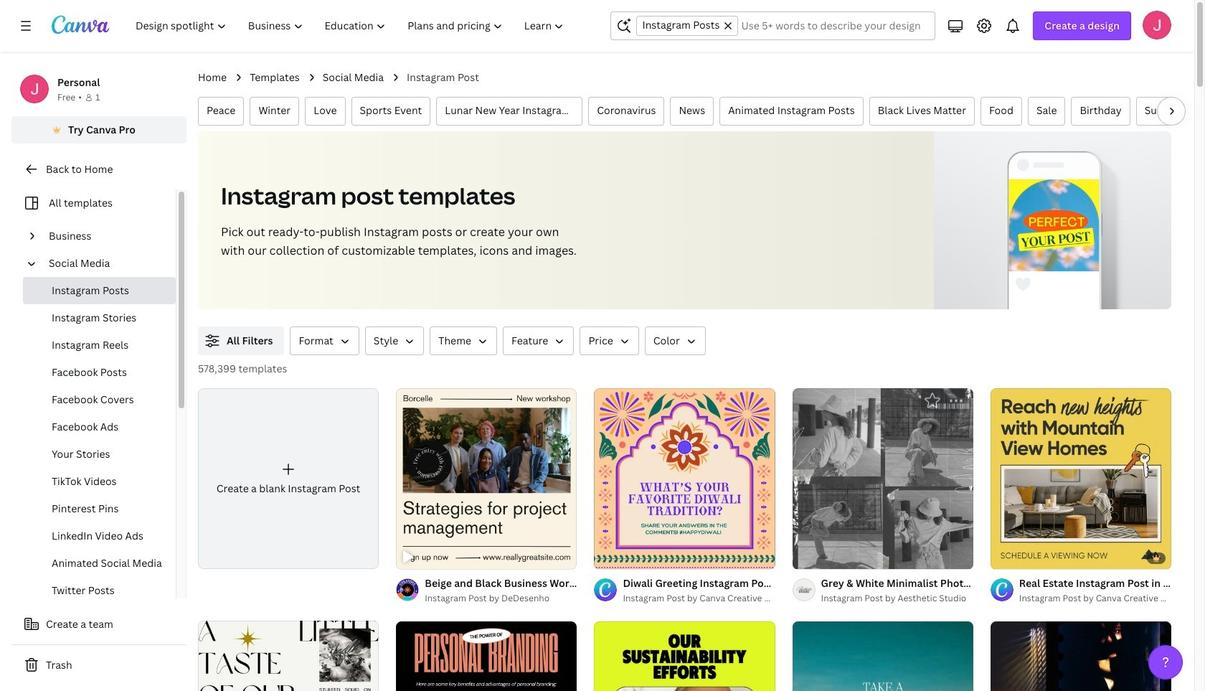 Task type: locate. For each thing, give the bounding box(es) containing it.
Search search field
[[742, 12, 927, 39]]

top level navigation element
[[126, 11, 577, 40]]

create a blank instagram post element
[[198, 388, 379, 569]]

instagram post templates image
[[935, 131, 1172, 309], [1010, 179, 1100, 271]]

None search field
[[611, 11, 936, 40]]

james peterson image
[[1143, 11, 1172, 39]]

lime green bright purple black minimal bright transparency inclusive skincare multipage instagram post image
[[594, 622, 775, 691]]



Task type: vqa. For each thing, say whether or not it's contained in the screenshot.
Lime Green Bright Purple Black Minimal Bright Transparency Inclusive Skincare Multipage Instagram Post image
yes



Task type: describe. For each thing, give the bounding box(es) containing it.
new year promo instagram post in ivory black gold modern typographic style image
[[198, 621, 379, 691]]

real estate instagram post in yellow terracotta brown hand finished style image
[[991, 388, 1172, 569]]

black and red retro photographic film photo collage instagram post image
[[991, 622, 1172, 691]]

grey & white minimalist photo collage instagram post image
[[793, 388, 974, 569]]

diwali greeting instagram post in cream purple green retro kitsch style image
[[594, 388, 775, 569]]



